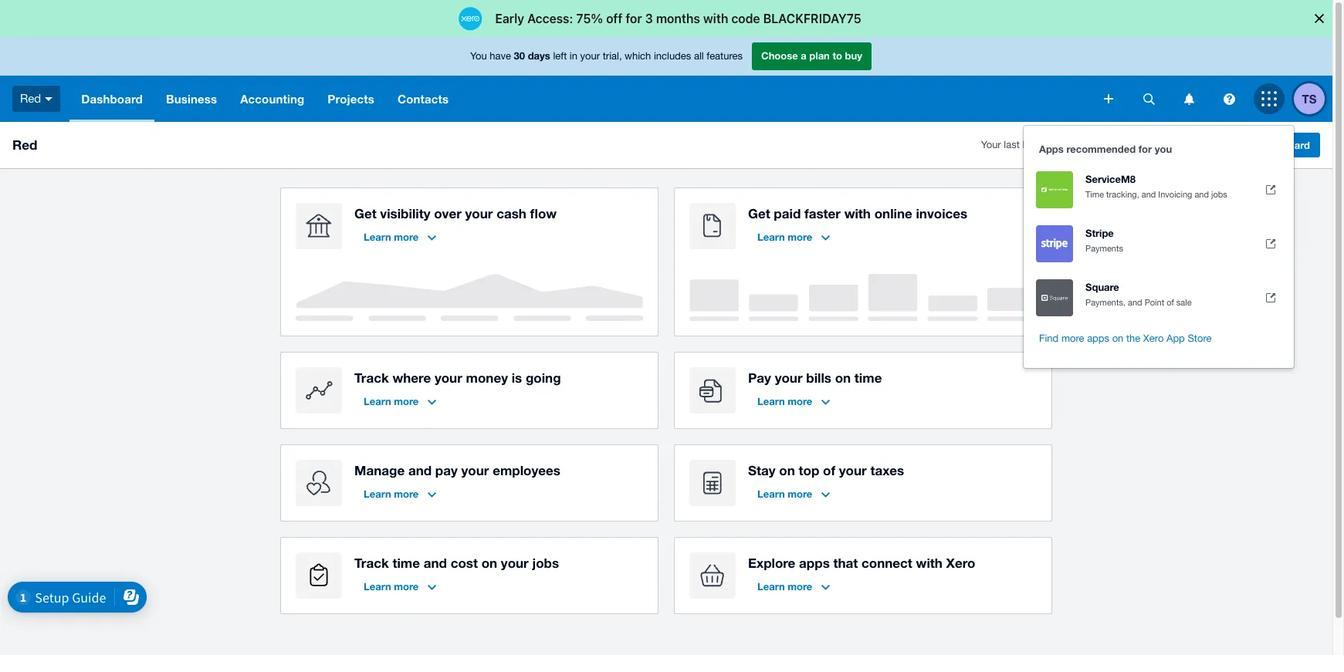 Task type: vqa. For each thing, say whether or not it's contained in the screenshot.
2023
no



Task type: locate. For each thing, give the bounding box(es) containing it.
explore
[[748, 555, 796, 571]]

of
[[1167, 298, 1174, 307], [823, 463, 836, 479]]

online
[[875, 205, 913, 222]]

0 horizontal spatial jobs
[[532, 555, 559, 571]]

track for track time and cost on your jobs
[[354, 555, 389, 571]]

taxes icon image
[[690, 460, 736, 507]]

learn down pay
[[758, 395, 785, 408]]

learn more down stay
[[758, 488, 813, 500]]

over
[[434, 205, 462, 222]]

track right projects icon
[[354, 555, 389, 571]]

and right invoicing at the right of page
[[1195, 190, 1209, 199]]

cost
[[451, 555, 478, 571]]

contacts
[[398, 92, 449, 106]]

xero for the
[[1143, 333, 1164, 344]]

0 horizontal spatial get
[[354, 205, 377, 222]]

edit dashboard button
[[1228, 133, 1320, 158]]

get left "paid"
[[748, 205, 770, 222]]

employees icon image
[[296, 460, 342, 507]]

learn more button for visibility
[[354, 225, 446, 249]]

more down the visibility
[[394, 231, 419, 243]]

navigation
[[70, 76, 1093, 122]]

servicem8
[[1086, 173, 1136, 185]]

0 vertical spatial red
[[20, 92, 41, 105]]

learn more for where
[[364, 395, 419, 408]]

1 horizontal spatial get
[[748, 205, 770, 222]]

0 vertical spatial with
[[844, 205, 871, 222]]

get
[[354, 205, 377, 222], [748, 205, 770, 222]]

on
[[1112, 333, 1124, 344], [835, 370, 851, 386], [779, 463, 795, 479], [482, 555, 497, 571]]

accounting button
[[229, 76, 316, 122]]

learn down the visibility
[[364, 231, 391, 243]]

your left taxes
[[839, 463, 867, 479]]

employees
[[493, 463, 561, 479]]

and
[[1142, 190, 1156, 199], [1195, 190, 1209, 199], [1128, 298, 1143, 307], [408, 463, 432, 479], [424, 555, 447, 571]]

1 vertical spatial of
[[823, 463, 836, 479]]

learn down "paid"
[[758, 231, 785, 243]]

1 horizontal spatial of
[[1167, 298, 1174, 307]]

0 horizontal spatial xero
[[946, 555, 976, 571]]

group inside 'banner'
[[1024, 126, 1294, 368]]

your
[[580, 50, 600, 62], [465, 205, 493, 222], [435, 370, 462, 386], [775, 370, 803, 386], [461, 463, 489, 479], [839, 463, 867, 479], [501, 555, 529, 571]]

apps
[[1087, 333, 1110, 344], [799, 555, 830, 571]]

more for track where your money is going
[[394, 395, 419, 408]]

learn more button down "paid"
[[748, 225, 840, 249]]

apps left that in the bottom of the page
[[799, 555, 830, 571]]

svg image
[[1262, 91, 1277, 107], [1143, 93, 1155, 105]]

learn more for visibility
[[364, 231, 419, 243]]

of inside square payments, and point of sale
[[1167, 298, 1174, 307]]

stay
[[748, 463, 776, 479]]

time
[[855, 370, 882, 386], [393, 555, 420, 571]]

you have 30 days left in your trial, which includes all features
[[470, 50, 743, 62]]

more
[[394, 231, 419, 243], [788, 231, 813, 243], [1062, 333, 1085, 344], [394, 395, 419, 408], [788, 395, 813, 408], [394, 488, 419, 500], [788, 488, 813, 500], [394, 581, 419, 593], [788, 581, 813, 593]]

flow
[[530, 205, 557, 222]]

learn more button for paid
[[748, 225, 840, 249]]

svg image up united
[[1143, 93, 1155, 105]]

of left sale at top right
[[1167, 298, 1174, 307]]

0 vertical spatial jobs
[[1212, 190, 1228, 199]]

0 horizontal spatial svg image
[[1143, 93, 1155, 105]]

more down "paid"
[[788, 231, 813, 243]]

and inside square payments, and point of sale
[[1128, 298, 1143, 307]]

recommended
[[1067, 143, 1136, 155]]

group
[[1024, 126, 1294, 368]]

payments
[[1086, 244, 1123, 253]]

with
[[844, 205, 871, 222], [916, 555, 943, 571]]

plan
[[810, 50, 830, 62]]

0 vertical spatial of
[[1167, 298, 1174, 307]]

business
[[166, 92, 217, 106]]

learn down manage
[[364, 488, 391, 500]]

more for manage and pay your employees
[[394, 488, 419, 500]]

learn more button down explore
[[748, 575, 840, 599]]

learn more button for time
[[354, 575, 446, 599]]

get left the visibility
[[354, 205, 377, 222]]

track
[[354, 370, 389, 386], [354, 555, 389, 571]]

on left top
[[779, 463, 795, 479]]

more down the track time and cost on your jobs
[[394, 581, 419, 593]]

learn more for paid
[[758, 231, 813, 243]]

stripe payments
[[1086, 227, 1123, 253]]

0 vertical spatial track
[[354, 370, 389, 386]]

svg image left dashboard link
[[45, 97, 53, 101]]

you
[[1155, 143, 1172, 155]]

learn more down the track time and cost on your jobs
[[364, 581, 419, 593]]

taxes
[[871, 463, 904, 479]]

bills icon image
[[690, 368, 736, 414]]

explore apps that connect with xero
[[748, 555, 976, 571]]

1 horizontal spatial with
[[916, 555, 943, 571]]

track where your money is going
[[354, 370, 561, 386]]

1 horizontal spatial xero
[[1143, 333, 1164, 344]]

with right faster
[[844, 205, 871, 222]]

dialog
[[0, 0, 1344, 37]]

0 horizontal spatial of
[[823, 463, 836, 479]]

on right cost
[[482, 555, 497, 571]]

your right cost
[[501, 555, 529, 571]]

jobs
[[1212, 190, 1228, 199], [532, 555, 559, 571]]

more for get paid faster with online invoices
[[788, 231, 813, 243]]

and left the point
[[1128, 298, 1143, 307]]

more down top
[[788, 488, 813, 500]]

business button
[[154, 76, 229, 122]]

learn for apps
[[758, 581, 785, 593]]

1 horizontal spatial time
[[855, 370, 882, 386]]

2 track from the top
[[354, 555, 389, 571]]

jobs for track time and cost on your jobs
[[532, 555, 559, 571]]

learn more down explore
[[758, 581, 813, 593]]

your right over
[[465, 205, 493, 222]]

learn more button down where
[[354, 389, 446, 414]]

1 vertical spatial jobs
[[532, 555, 559, 571]]

xero
[[1143, 333, 1164, 344], [946, 555, 976, 571]]

30
[[514, 50, 525, 62]]

a
[[801, 50, 807, 62]]

more down explore
[[788, 581, 813, 593]]

going
[[526, 370, 561, 386]]

1 track from the top
[[354, 370, 389, 386]]

and left cost
[[424, 555, 447, 571]]

xero right the connect
[[946, 555, 976, 571]]

get paid faster with online invoices
[[748, 205, 968, 222]]

choose
[[761, 50, 798, 62]]

learn more button down the track time and cost on your jobs
[[354, 575, 446, 599]]

invoicing
[[1159, 190, 1193, 199]]

your right in
[[580, 50, 600, 62]]

have
[[490, 50, 511, 62]]

learn for visibility
[[364, 231, 391, 243]]

22
[[1050, 139, 1061, 151]]

learn more
[[364, 231, 419, 243], [758, 231, 813, 243], [364, 395, 419, 408], [758, 395, 813, 408], [364, 488, 419, 500], [758, 488, 813, 500], [364, 581, 419, 593], [758, 581, 813, 593]]

learn more down pay
[[758, 395, 813, 408]]

navigation containing dashboard
[[70, 76, 1093, 122]]

more for stay on top of your taxes
[[788, 488, 813, 500]]

1 vertical spatial xero
[[946, 555, 976, 571]]

learn right projects icon
[[364, 581, 391, 593]]

learn for where
[[364, 395, 391, 408]]

learn more button down the visibility
[[354, 225, 446, 249]]

paid
[[774, 205, 801, 222]]

that
[[834, 555, 858, 571]]

learn more button down manage
[[354, 482, 446, 507]]

1 vertical spatial time
[[393, 555, 420, 571]]

svg image up ago
[[1104, 94, 1113, 103]]

app
[[1167, 333, 1185, 344]]

xero right the the
[[1143, 333, 1164, 344]]

1 vertical spatial apps
[[799, 555, 830, 571]]

time left cost
[[393, 555, 420, 571]]

learn more button down pay your bills on time
[[748, 389, 840, 414]]

0 horizontal spatial apps
[[799, 555, 830, 571]]

learn
[[364, 231, 391, 243], [758, 231, 785, 243], [364, 395, 391, 408], [758, 395, 785, 408], [364, 488, 391, 500], [758, 488, 785, 500], [364, 581, 391, 593], [758, 581, 785, 593]]

ago
[[1102, 139, 1119, 151]]

of right top
[[823, 463, 836, 479]]

minutes
[[1064, 139, 1099, 151]]

visibility
[[380, 205, 430, 222]]

with right the connect
[[916, 555, 943, 571]]

days
[[528, 50, 550, 62]]

jobs inside servicem8 time tracking, and invoicing and jobs
[[1212, 190, 1228, 199]]

0 vertical spatial time
[[855, 370, 882, 386]]

projects button
[[316, 76, 386, 122]]

xero inside group
[[1143, 333, 1164, 344]]

learn more button
[[354, 225, 446, 249], [748, 225, 840, 249], [354, 389, 446, 414], [748, 389, 840, 414], [354, 482, 446, 507], [748, 482, 840, 507], [354, 575, 446, 599], [748, 575, 840, 599]]

learn down stay
[[758, 488, 785, 500]]

0 vertical spatial xero
[[1143, 333, 1164, 344]]

banner
[[0, 37, 1333, 368]]

choose a plan to buy
[[761, 50, 863, 62]]

more right find
[[1062, 333, 1085, 344]]

to
[[833, 50, 842, 62]]

1 vertical spatial track
[[354, 555, 389, 571]]

learn more down "paid"
[[758, 231, 813, 243]]

group containing apps recommended for you
[[1024, 126, 1294, 368]]

app recommendations element
[[1024, 163, 1294, 325]]

1 horizontal spatial jobs
[[1212, 190, 1228, 199]]

svg image
[[1184, 93, 1194, 105], [1224, 93, 1235, 105], [1104, 94, 1113, 103], [45, 97, 53, 101]]

track left where
[[354, 370, 389, 386]]

apps left the the
[[1087, 333, 1110, 344]]

more down pay your bills on time
[[788, 395, 813, 408]]

2 get from the left
[[748, 205, 770, 222]]

servicem8 time tracking, and invoicing and jobs
[[1086, 173, 1228, 199]]

learn more down where
[[364, 395, 419, 408]]

1 get from the left
[[354, 205, 377, 222]]

learn more down the visibility
[[364, 231, 419, 243]]

on left the the
[[1112, 333, 1124, 344]]

svg image up states
[[1184, 93, 1194, 105]]

learn more down manage
[[364, 488, 419, 500]]

more down manage
[[394, 488, 419, 500]]

jobs for servicem8 time tracking, and invoicing and jobs
[[1212, 190, 1228, 199]]

xero for with
[[946, 555, 976, 571]]

find more apps on the xero app store link
[[1024, 325, 1294, 353]]

store
[[1188, 333, 1212, 344]]

1 horizontal spatial apps
[[1087, 333, 1110, 344]]

more for track time and cost on your jobs
[[394, 581, 419, 593]]

time right the 'bills'
[[855, 370, 882, 386]]

square
[[1086, 281, 1120, 293]]

connect
[[862, 555, 913, 571]]

contacts button
[[386, 76, 460, 122]]

1 vertical spatial with
[[916, 555, 943, 571]]

learn more button for on
[[748, 482, 840, 507]]

on right the 'bills'
[[835, 370, 851, 386]]

login:
[[1023, 139, 1047, 151]]

more down where
[[394, 395, 419, 408]]

1 vertical spatial red
[[12, 137, 37, 153]]

learn more button down top
[[748, 482, 840, 507]]

apps inside group
[[1087, 333, 1110, 344]]

svg image left ts
[[1262, 91, 1277, 107]]

0 vertical spatial apps
[[1087, 333, 1110, 344]]

learn right the track money icon
[[364, 395, 391, 408]]

learn down explore
[[758, 581, 785, 593]]



Task type: describe. For each thing, give the bounding box(es) containing it.
from
[[1122, 139, 1142, 151]]

includes
[[654, 50, 691, 62]]

top
[[799, 463, 820, 479]]

learn more button for where
[[354, 389, 446, 414]]

manage
[[354, 463, 405, 479]]

1 horizontal spatial svg image
[[1262, 91, 1277, 107]]

learn for your
[[758, 395, 785, 408]]

all
[[694, 50, 704, 62]]

accounting
[[240, 92, 304, 106]]

square payments, and point of sale
[[1086, 281, 1192, 307]]

your inside you have 30 days left in your trial, which includes all features
[[580, 50, 600, 62]]

point
[[1145, 298, 1165, 307]]

states
[[1177, 139, 1206, 151]]

svg image inside "red" popup button
[[45, 97, 53, 101]]

add-ons icon image
[[690, 553, 736, 599]]

edit
[[1238, 139, 1256, 151]]

on inside 'banner'
[[1112, 333, 1124, 344]]

banking icon image
[[296, 203, 342, 249]]

apps
[[1039, 143, 1064, 155]]

united
[[1145, 139, 1175, 151]]

track money icon image
[[296, 368, 342, 414]]

sale
[[1177, 298, 1192, 307]]

banking preview line graph image
[[296, 274, 643, 321]]

manage and pay your employees
[[354, 463, 561, 479]]

learn more for apps
[[758, 581, 813, 593]]

navigation inside 'banner'
[[70, 76, 1093, 122]]

ts
[[1302, 92, 1317, 105]]

pay your bills on time
[[748, 370, 882, 386]]

0 horizontal spatial time
[[393, 555, 420, 571]]

invoices
[[916, 205, 968, 222]]

you
[[470, 50, 487, 62]]

learn more button for your
[[748, 389, 840, 414]]

find
[[1039, 333, 1059, 344]]

money
[[466, 370, 508, 386]]

track time and cost on your jobs
[[354, 555, 559, 571]]

invoices icon image
[[690, 203, 736, 249]]

your right the pay
[[461, 463, 489, 479]]

learn more button for and
[[354, 482, 446, 507]]

learn for paid
[[758, 231, 785, 243]]

edit dashboard
[[1238, 139, 1310, 151]]

learn for and
[[364, 488, 391, 500]]

more for pay your bills on time
[[788, 395, 813, 408]]

ts button
[[1294, 76, 1333, 122]]

your right where
[[435, 370, 462, 386]]

0 horizontal spatial with
[[844, 205, 871, 222]]

dashboard
[[81, 92, 143, 106]]

red button
[[0, 76, 70, 122]]

track for track where your money is going
[[354, 370, 389, 386]]

for
[[1139, 143, 1152, 155]]

more for explore apps that connect with xero
[[788, 581, 813, 593]]

more inside group
[[1062, 333, 1085, 344]]

invoices preview bar graph image
[[690, 274, 1037, 321]]

get visibility over your cash flow
[[354, 205, 557, 222]]

get for get visibility over your cash flow
[[354, 205, 377, 222]]

get for get paid faster with online invoices
[[748, 205, 770, 222]]

trial,
[[603, 50, 622, 62]]

in
[[570, 50, 578, 62]]

your
[[981, 139, 1001, 151]]

find more apps on the xero app store
[[1039, 333, 1212, 344]]

learn for on
[[758, 488, 785, 500]]

dashboard
[[1259, 139, 1310, 151]]

learn more button for apps
[[748, 575, 840, 599]]

svg image up edit dashboard button
[[1224, 93, 1235, 105]]

projects icon image
[[296, 553, 342, 599]]

left
[[553, 50, 567, 62]]

learn for time
[[364, 581, 391, 593]]

and right the tracking,
[[1142, 190, 1156, 199]]

the
[[1127, 333, 1141, 344]]

learn more for time
[[364, 581, 419, 593]]

your right pay
[[775, 370, 803, 386]]

last
[[1004, 139, 1020, 151]]

stripe
[[1086, 227, 1114, 239]]

your last login: 22 minutes ago from united states
[[981, 139, 1206, 151]]

which
[[625, 50, 651, 62]]

faster
[[805, 205, 841, 222]]

buy
[[845, 50, 863, 62]]

where
[[393, 370, 431, 386]]

payments,
[[1086, 298, 1126, 307]]

and left the pay
[[408, 463, 432, 479]]

projects
[[328, 92, 374, 106]]

features
[[707, 50, 743, 62]]

red inside popup button
[[20, 92, 41, 105]]

stay on top of your taxes
[[748, 463, 904, 479]]

more for get visibility over your cash flow
[[394, 231, 419, 243]]

pay
[[748, 370, 771, 386]]

banner containing ts
[[0, 37, 1333, 368]]

is
[[512, 370, 522, 386]]

time
[[1086, 190, 1104, 199]]

22 minutes ago button
[[1050, 139, 1119, 151]]

tracking,
[[1107, 190, 1139, 199]]

learn more for and
[[364, 488, 419, 500]]

dashboard link
[[70, 76, 154, 122]]

apps recommended for you
[[1039, 143, 1172, 155]]

pay
[[435, 463, 458, 479]]

cash
[[497, 205, 527, 222]]

learn more for your
[[758, 395, 813, 408]]

learn more for on
[[758, 488, 813, 500]]



